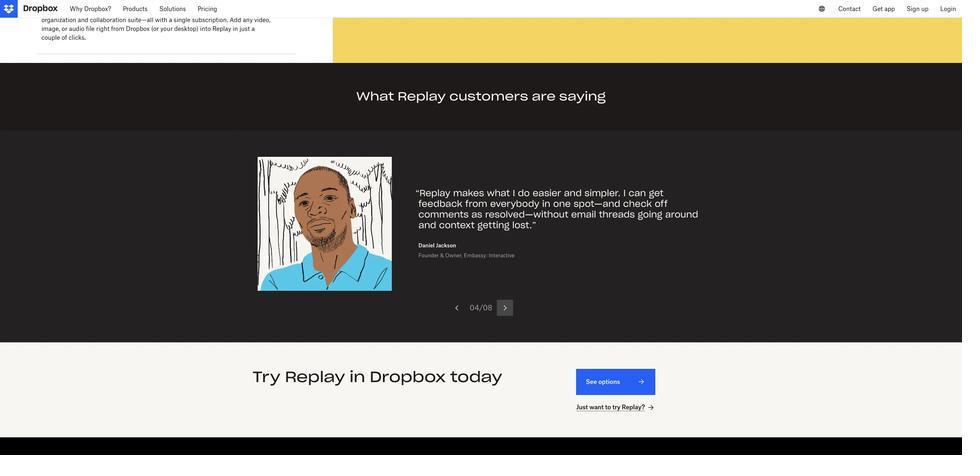 Task type: describe. For each thing, give the bounding box(es) containing it.
solutions
[[159, 5, 186, 13]]

into
[[200, 25, 211, 33]]

clicks.
[[69, 34, 86, 41]]

solutions button
[[153, 0, 192, 18]]

2 vertical spatial in
[[350, 368, 365, 387]]

easier
[[533, 188, 561, 199]]

jackson
[[436, 242, 456, 249]]

get
[[873, 5, 883, 13]]

tool
[[201, 8, 212, 15]]

replay for what replay customers are saying
[[398, 89, 446, 104]]

to
[[605, 404, 611, 411]]

login link
[[935, 0, 962, 18]]

owner,
[[445, 253, 462, 259]]

2 i from the left
[[624, 188, 626, 199]]

see options link
[[576, 369, 655, 396]]

app
[[885, 5, 895, 13]]

replay inside access dropbox replay, a video, image, and audio review tool and dropbox's robust organization and collaboration suite—all with a single subscription. add any video, image, or audio file right from dropbox (or your desktop) into replay in just a couple of clicks.
[[212, 25, 231, 33]]

lost."
[[512, 220, 536, 231]]

spot—and
[[574, 198, 620, 210]]

in inside "replay makes what i do easier and simpler. i can get feedback from everybody in one spot—and check off comments as resolved—without email threads going around and context getting lost."
[[542, 198, 550, 210]]

interactive
[[489, 253, 515, 259]]

0 vertical spatial dropbox
[[63, 8, 87, 15]]

and up email
[[564, 188, 582, 199]]

computer pointer hovers over a play button and shows digital tools image
[[351, 0, 945, 46]]

customers
[[449, 89, 528, 104]]

single
[[174, 16, 190, 24]]

sign up
[[907, 5, 929, 13]]

subscription.
[[192, 16, 228, 24]]

can
[[629, 188, 646, 199]]

0 horizontal spatial a
[[109, 8, 113, 15]]

check
[[623, 198, 652, 210]]

and right 'tool' at left
[[214, 8, 224, 15]]

and up 'with'
[[152, 8, 163, 15]]

are
[[532, 89, 556, 104]]

what
[[356, 89, 394, 104]]

what replay customers are saying
[[356, 89, 606, 104]]

1 horizontal spatial image,
[[132, 8, 151, 15]]

in inside access dropbox replay, a video, image, and audio review tool and dropbox's robust organization and collaboration suite—all with a single subscription. add any video, image, or audio file right from dropbox (or your desktop) into replay in just a couple of clicks.
[[233, 25, 238, 33]]

one
[[553, 198, 571, 210]]

with
[[155, 16, 167, 24]]

founder & owner,  embassy: interactive
[[419, 253, 515, 259]]

0 horizontal spatial video,
[[114, 8, 131, 15]]

everybody
[[490, 198, 540, 210]]

saying
[[559, 89, 606, 104]]

embassy:
[[464, 253, 487, 259]]

access
[[41, 8, 61, 15]]

access dropbox replay, a video, image, and audio review tool and dropbox's robust organization and collaboration suite—all with a single subscription. add any video, image, or audio file right from dropbox (or your desktop) into replay in just a couple of clicks.
[[41, 8, 273, 41]]

and up "daniel"
[[419, 220, 436, 231]]

(or
[[151, 25, 159, 33]]

makes
[[453, 188, 484, 199]]

replay?
[[622, 404, 645, 411]]

1 horizontal spatial a
[[169, 16, 172, 24]]

1 horizontal spatial audio
[[164, 8, 180, 15]]

do
[[518, 188, 530, 199]]

contact
[[839, 5, 861, 13]]

replay,
[[88, 8, 108, 15]]

or
[[62, 25, 67, 33]]

dropbox?
[[84, 5, 111, 13]]

resolved—without
[[485, 209, 568, 220]]

"replay makes what i do easier and simpler. i can get feedback from everybody in one spot—and check off comments as resolved—without email threads going around and context getting lost."
[[416, 188, 698, 231]]

suite—all
[[128, 16, 153, 24]]

sign up link
[[901, 0, 935, 18]]

up
[[922, 5, 929, 13]]

why
[[70, 5, 83, 13]]

just want to try replay? link
[[576, 404, 655, 412]]

getting
[[477, 220, 510, 231]]

get
[[649, 188, 664, 199]]

right
[[96, 25, 109, 33]]

login
[[941, 5, 956, 13]]

try
[[613, 404, 621, 411]]

options
[[599, 379, 620, 386]]

2 vertical spatial a
[[252, 25, 255, 33]]



Task type: vqa. For each thing, say whether or not it's contained in the screenshot.
Basic
no



Task type: locate. For each thing, give the bounding box(es) containing it.
today
[[450, 368, 502, 387]]

image, up suite—all
[[132, 8, 151, 15]]

couple
[[41, 34, 60, 41]]

comments
[[419, 209, 469, 220]]

sign
[[907, 5, 920, 13]]

daniel
[[419, 242, 435, 249]]

1 horizontal spatial replay
[[285, 368, 345, 387]]

1 vertical spatial audio
[[69, 25, 84, 33]]

context
[[439, 220, 475, 231]]

dropbox
[[63, 8, 87, 15], [126, 25, 150, 33], [370, 368, 446, 387]]

0 horizontal spatial audio
[[69, 25, 84, 33]]

off
[[655, 198, 668, 210]]

audio
[[164, 8, 180, 15], [69, 25, 84, 33]]

0 horizontal spatial from
[[111, 25, 124, 33]]

2 horizontal spatial replay
[[398, 89, 446, 104]]

0 horizontal spatial dropbox
[[63, 8, 87, 15]]

get app
[[873, 5, 895, 13]]

from down collaboration
[[111, 25, 124, 33]]

i left 'can'
[[624, 188, 626, 199]]

and up file
[[78, 16, 88, 24]]

of
[[62, 34, 67, 41]]

1 horizontal spatial dropbox
[[126, 25, 150, 33]]

0 vertical spatial replay
[[212, 25, 231, 33]]

image,
[[132, 8, 151, 15], [41, 25, 60, 33]]

0 horizontal spatial i
[[513, 188, 515, 199]]

2 horizontal spatial dropbox
[[370, 368, 446, 387]]

dropbox's
[[226, 8, 253, 15]]

desktop)
[[174, 25, 198, 33]]

see
[[586, 379, 597, 386]]

try
[[252, 368, 281, 387]]

a
[[109, 8, 113, 15], [169, 16, 172, 24], [252, 25, 255, 33]]

your
[[160, 25, 173, 33]]

audio up single
[[164, 8, 180, 15]]

get app button
[[867, 0, 901, 18]]

pricing
[[198, 5, 217, 13]]

try replay in dropbox today
[[252, 368, 502, 387]]

1 vertical spatial replay
[[398, 89, 446, 104]]

person wearing a turquoise shirt in front of trees image
[[258, 157, 392, 291]]

contact button
[[833, 0, 867, 18]]

just
[[240, 25, 250, 33]]

video, down robust
[[254, 16, 271, 24]]

a right just
[[252, 25, 255, 33]]

robust
[[255, 8, 273, 15]]

see options
[[586, 379, 620, 386]]

1 vertical spatial video,
[[254, 16, 271, 24]]

video,
[[114, 8, 131, 15], [254, 16, 271, 24]]

0 horizontal spatial in
[[233, 25, 238, 33]]

0 vertical spatial a
[[109, 8, 113, 15]]

around
[[665, 209, 698, 220]]

1 i from the left
[[513, 188, 515, 199]]

1 horizontal spatial in
[[350, 368, 365, 387]]

i left do
[[513, 188, 515, 199]]

1 vertical spatial in
[[542, 198, 550, 210]]

products
[[123, 5, 148, 13]]

0 horizontal spatial replay
[[212, 25, 231, 33]]

i
[[513, 188, 515, 199], [624, 188, 626, 199]]

pricing link
[[192, 0, 223, 18]]

from
[[111, 25, 124, 33], [465, 198, 487, 210]]

1 horizontal spatial from
[[465, 198, 487, 210]]

1 vertical spatial from
[[465, 198, 487, 210]]

a up collaboration
[[109, 8, 113, 15]]

founder
[[419, 253, 439, 259]]

any
[[243, 16, 253, 24]]

0 vertical spatial from
[[111, 25, 124, 33]]

image, up couple
[[41, 25, 60, 33]]

replay for try replay in dropbox today
[[285, 368, 345, 387]]

collaboration
[[90, 16, 126, 24]]

04/08
[[470, 303, 493, 313]]

0 vertical spatial in
[[233, 25, 238, 33]]

add
[[230, 16, 241, 24]]

2 horizontal spatial a
[[252, 25, 255, 33]]

what
[[487, 188, 510, 199]]

products button
[[117, 0, 153, 18]]

just want to try replay?
[[576, 404, 645, 411]]

1 vertical spatial image,
[[41, 25, 60, 33]]

from up getting
[[465, 198, 487, 210]]

feedback
[[419, 198, 463, 210]]

0 vertical spatial image,
[[132, 8, 151, 15]]

simpler.
[[585, 188, 621, 199]]

from inside access dropbox replay, a video, image, and audio review tool and dropbox's robust organization and collaboration suite—all with a single subscription. add any video, image, or audio file right from dropbox (or your desktop) into replay in just a couple of clicks.
[[111, 25, 124, 33]]

email
[[571, 209, 596, 220]]

file
[[86, 25, 95, 33]]

going
[[638, 209, 663, 220]]

daniel jackson
[[419, 242, 456, 249]]

0 vertical spatial audio
[[164, 8, 180, 15]]

1 horizontal spatial video,
[[254, 16, 271, 24]]

a right 'with'
[[169, 16, 172, 24]]

0 horizontal spatial image,
[[41, 25, 60, 33]]

audio up clicks.
[[69, 25, 84, 33]]

just
[[576, 404, 588, 411]]

1 vertical spatial a
[[169, 16, 172, 24]]

organization
[[41, 16, 76, 24]]

want
[[589, 404, 604, 411]]

review
[[182, 8, 200, 15]]

replay
[[212, 25, 231, 33], [398, 89, 446, 104], [285, 368, 345, 387]]

1 vertical spatial dropbox
[[126, 25, 150, 33]]

as
[[472, 209, 482, 220]]

2 vertical spatial dropbox
[[370, 368, 446, 387]]

from inside "replay makes what i do easier and simpler. i can get feedback from everybody in one spot—and check off comments as resolved—without email threads going around and context getting lost."
[[465, 198, 487, 210]]

video, up collaboration
[[114, 8, 131, 15]]

why dropbox? button
[[64, 0, 117, 18]]

0 vertical spatial video,
[[114, 8, 131, 15]]

&
[[440, 253, 444, 259]]

1 horizontal spatial i
[[624, 188, 626, 199]]

2 vertical spatial replay
[[285, 368, 345, 387]]

2 horizontal spatial in
[[542, 198, 550, 210]]

why dropbox?
[[70, 5, 111, 13]]

threads
[[599, 209, 635, 220]]

"replay
[[416, 188, 450, 199]]

in
[[233, 25, 238, 33], [542, 198, 550, 210], [350, 368, 365, 387]]



